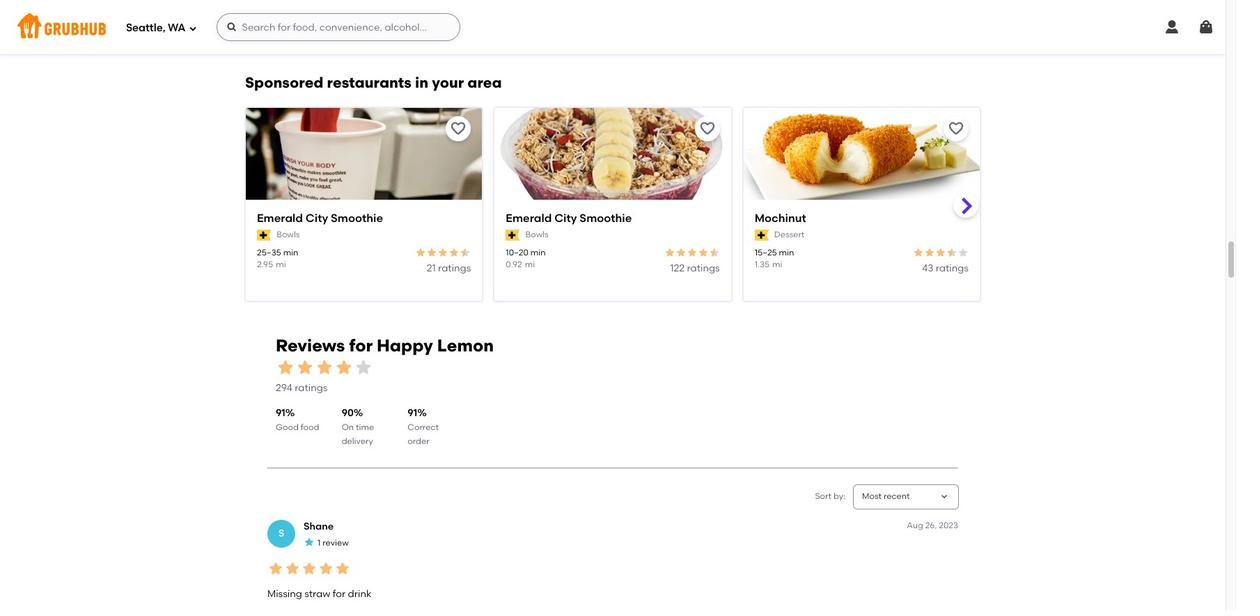 Task type: locate. For each thing, give the bounding box(es) containing it.
ratings right the 21
[[438, 263, 471, 274]]

1 horizontal spatial save this restaurant button
[[695, 116, 720, 141]]

0 horizontal spatial min
[[283, 248, 298, 257]]

1 bowls from the left
[[277, 230, 300, 240]]

happy
[[377, 336, 433, 356]]

ratings right 43
[[936, 263, 969, 274]]

2 save this restaurant button from the left
[[695, 116, 720, 141]]

1 horizontal spatial for
[[349, 336, 373, 356]]

1 horizontal spatial emerald
[[506, 212, 552, 225]]

review
[[323, 539, 349, 548]]

emerald city smoothie logo image for 122
[[495, 108, 731, 225]]

1 review
[[318, 539, 349, 548]]

2 mi from the left
[[525, 260, 535, 270]]

1 horizontal spatial subscription pass image
[[506, 230, 520, 241]]

2 bowls from the left
[[526, 230, 549, 240]]

emerald for 21
[[257, 212, 303, 225]]

shane
[[304, 521, 334, 533]]

area
[[468, 74, 502, 91]]

subscription pass image
[[755, 230, 769, 241]]

ratings
[[438, 263, 471, 274], [687, 263, 720, 274], [936, 263, 969, 274], [295, 382, 328, 394]]

mi right 1.35
[[772, 260, 782, 270]]

2 save this restaurant image from the left
[[948, 120, 965, 137]]

min down dessert
[[779, 248, 794, 257]]

seattle, wa
[[126, 21, 186, 34]]

svg image
[[1164, 19, 1181, 36], [1198, 19, 1215, 36], [226, 22, 237, 33]]

smoothie for 122 ratings
[[580, 212, 632, 225]]

mi right 2.95
[[276, 260, 286, 270]]

min inside 25–35 min 2.95 mi
[[283, 248, 298, 257]]

s
[[278, 528, 284, 539]]

1 horizontal spatial bowls
[[526, 230, 549, 240]]

mi right 0.92
[[525, 260, 535, 270]]

ratings for 294 ratings
[[295, 382, 328, 394]]

lemon
[[437, 336, 494, 356]]

1 save this restaurant image from the left
[[450, 120, 467, 137]]

91
[[276, 408, 285, 419], [408, 408, 417, 419]]

mi inside 25–35 min 2.95 mi
[[276, 260, 286, 270]]

0 horizontal spatial save this restaurant button
[[446, 116, 471, 141]]

1 mi from the left
[[276, 260, 286, 270]]

emerald
[[257, 212, 303, 225], [506, 212, 552, 225]]

1 horizontal spatial emerald city smoothie logo image
[[495, 108, 731, 225]]

1 save this restaurant button from the left
[[446, 116, 471, 141]]

emerald city smoothie up 25–35 min 2.95 mi
[[257, 212, 383, 225]]

emerald city smoothie for 21 ratings
[[257, 212, 383, 225]]

sort
[[815, 492, 832, 502]]

sponsored
[[245, 74, 323, 91]]

0 horizontal spatial svg image
[[226, 22, 237, 33]]

ratings for 21 ratings
[[438, 263, 471, 274]]

2 91 from the left
[[408, 408, 417, 419]]

subscription pass image up 25–35
[[257, 230, 271, 241]]

91 inside 91 correct order
[[408, 408, 417, 419]]

21 ratings
[[427, 263, 471, 274]]

mi for 43 ratings
[[772, 260, 782, 270]]

min for 122 ratings
[[531, 248, 546, 257]]

1 91 from the left
[[276, 408, 285, 419]]

2 emerald city smoothie logo image from the left
[[495, 108, 731, 225]]

43 ratings
[[922, 263, 969, 274]]

subscription pass image for 21
[[257, 230, 271, 241]]

mochinut
[[755, 212, 806, 225]]

mi inside 10–20 min 0.92 mi
[[525, 260, 535, 270]]

mi for 122 ratings
[[525, 260, 535, 270]]

emerald up 25–35
[[257, 212, 303, 225]]

1 horizontal spatial min
[[531, 248, 546, 257]]

min
[[283, 248, 298, 257], [531, 248, 546, 257], [779, 248, 794, 257]]

0 horizontal spatial 91
[[276, 408, 285, 419]]

0 horizontal spatial smoothie
[[331, 212, 383, 225]]

1 emerald city smoothie from the left
[[257, 212, 383, 225]]

save this restaurant image for mochinut
[[948, 120, 965, 137]]

smoothie
[[331, 212, 383, 225], [580, 212, 632, 225]]

drink
[[348, 588, 371, 600]]

2 emerald city smoothie from the left
[[506, 212, 632, 225]]

2 horizontal spatial save this restaurant button
[[944, 116, 969, 141]]

1 horizontal spatial 91
[[408, 408, 417, 419]]

1 subscription pass image from the left
[[257, 230, 271, 241]]

91 correct order
[[408, 408, 439, 446]]

mochinut logo image
[[744, 108, 980, 225]]

0 horizontal spatial emerald city smoothie
[[257, 212, 383, 225]]

0 horizontal spatial subscription pass image
[[257, 230, 271, 241]]

91 up correct
[[408, 408, 417, 419]]

time
[[356, 423, 374, 432]]

bowls
[[277, 230, 300, 240], [526, 230, 549, 240]]

15–25 min 1.35 mi
[[755, 248, 794, 270]]

subscription pass image
[[257, 230, 271, 241], [506, 230, 520, 241]]

0 horizontal spatial save this restaurant image
[[450, 120, 467, 137]]

emerald up 10–20
[[506, 212, 552, 225]]

min right 10–20
[[531, 248, 546, 257]]

0 horizontal spatial for
[[333, 588, 346, 600]]

subscription pass image for 122
[[506, 230, 520, 241]]

2.95
[[257, 260, 273, 270]]

0 horizontal spatial bowls
[[277, 230, 300, 240]]

1
[[318, 539, 321, 548]]

main navigation navigation
[[0, 0, 1226, 54]]

25–35
[[257, 248, 281, 257]]

bowls for 122 ratings
[[526, 230, 549, 240]]

recent
[[884, 492, 910, 502]]

subscription pass image up 10–20
[[506, 230, 520, 241]]

missing
[[267, 588, 302, 600]]

for left drink
[[333, 588, 346, 600]]

city for 122
[[555, 212, 577, 225]]

2 emerald from the left
[[506, 212, 552, 225]]

emerald city smoothie
[[257, 212, 383, 225], [506, 212, 632, 225]]

Sort by: field
[[862, 491, 910, 503]]

bowls up 10–20 min 0.92 mi
[[526, 230, 549, 240]]

emerald city smoothie for 122 ratings
[[506, 212, 632, 225]]

3 mi from the left
[[772, 260, 782, 270]]

food
[[301, 423, 319, 432]]

save this restaurant button for 43 ratings
[[944, 116, 969, 141]]

91 for 91 good food
[[276, 408, 285, 419]]

0 horizontal spatial emerald city smoothie logo image
[[246, 108, 482, 225]]

your
[[432, 74, 464, 91]]

3 min from the left
[[779, 248, 794, 257]]

1 emerald city smoothie link from the left
[[257, 211, 471, 227]]

0 vertical spatial for
[[349, 336, 373, 356]]

min for 43 ratings
[[779, 248, 794, 257]]

smoothie for 21 ratings
[[331, 212, 383, 225]]

ratings for 122 ratings
[[687, 263, 720, 274]]

emerald city smoothie logo image for 21
[[246, 108, 482, 225]]

91 inside 91 good food
[[276, 408, 285, 419]]

3 save this restaurant button from the left
[[944, 116, 969, 141]]

correct
[[408, 423, 439, 432]]

1 emerald city smoothie logo image from the left
[[246, 108, 482, 225]]

city
[[306, 212, 328, 225], [555, 212, 577, 225]]

mi
[[276, 260, 286, 270], [525, 260, 535, 270], [772, 260, 782, 270]]

2 horizontal spatial min
[[779, 248, 794, 257]]

wa
[[168, 21, 186, 34]]

ratings right 294
[[295, 382, 328, 394]]

91 up the good
[[276, 408, 285, 419]]

save this restaurant button for 21 ratings
[[446, 116, 471, 141]]

1.35
[[755, 260, 770, 270]]

emerald city smoothie up 10–20 min 0.92 mi
[[506, 212, 632, 225]]

0 horizontal spatial mi
[[276, 260, 286, 270]]

1 horizontal spatial emerald city smoothie
[[506, 212, 632, 225]]

bowls up 25–35 min 2.95 mi
[[277, 230, 300, 240]]

0 horizontal spatial city
[[306, 212, 328, 225]]

1 city from the left
[[306, 212, 328, 225]]

1 horizontal spatial city
[[555, 212, 577, 225]]

1 horizontal spatial save this restaurant image
[[948, 120, 965, 137]]

1 horizontal spatial mi
[[525, 260, 535, 270]]

1 emerald from the left
[[257, 212, 303, 225]]

2 smoothie from the left
[[580, 212, 632, 225]]

save this restaurant image for emerald city smoothie
[[450, 120, 467, 137]]

emerald city smoothie logo image
[[246, 108, 482, 225], [495, 108, 731, 225]]

sponsored restaurants in your area
[[245, 74, 502, 91]]

1 horizontal spatial emerald city smoothie link
[[506, 211, 720, 227]]

1 smoothie from the left
[[331, 212, 383, 225]]

for
[[349, 336, 373, 356], [333, 588, 346, 600]]

2 horizontal spatial mi
[[772, 260, 782, 270]]

order
[[408, 437, 429, 446]]

min inside 15–25 min 1.35 mi
[[779, 248, 794, 257]]

1 horizontal spatial smoothie
[[580, 212, 632, 225]]

1 min from the left
[[283, 248, 298, 257]]

star icon image
[[415, 247, 426, 258], [426, 247, 438, 258], [438, 247, 449, 258], [449, 247, 460, 258], [460, 247, 471, 258], [460, 247, 471, 258], [664, 247, 675, 258], [675, 247, 686, 258], [686, 247, 698, 258], [698, 247, 709, 258], [709, 247, 720, 258], [709, 247, 720, 258], [913, 247, 924, 258], [924, 247, 935, 258], [935, 247, 946, 258], [946, 247, 958, 258], [946, 247, 958, 258], [958, 247, 969, 258], [276, 358, 295, 377], [295, 358, 315, 377], [315, 358, 334, 377], [334, 358, 354, 377], [354, 358, 373, 377], [304, 537, 315, 548], [267, 561, 284, 578], [284, 561, 301, 578], [301, 561, 318, 578], [318, 561, 334, 578], [334, 561, 351, 578]]

for left happy
[[349, 336, 373, 356]]

min inside 10–20 min 0.92 mi
[[531, 248, 546, 257]]

0 horizontal spatial emerald
[[257, 212, 303, 225]]

on
[[342, 423, 354, 432]]

2 min from the left
[[531, 248, 546, 257]]

2 city from the left
[[555, 212, 577, 225]]

0 horizontal spatial emerald city smoothie link
[[257, 211, 471, 227]]

min right 25–35
[[283, 248, 298, 257]]

2 subscription pass image from the left
[[506, 230, 520, 241]]

sort by:
[[815, 492, 846, 502]]

save this restaurant button
[[446, 116, 471, 141], [695, 116, 720, 141], [944, 116, 969, 141]]

save this restaurant image
[[450, 120, 467, 137], [948, 120, 965, 137]]

2 emerald city smoothie link from the left
[[506, 211, 720, 227]]

mi inside 15–25 min 1.35 mi
[[772, 260, 782, 270]]

emerald city smoothie link
[[257, 211, 471, 227], [506, 211, 720, 227]]

ratings right the 122
[[687, 263, 720, 274]]

svg image
[[188, 24, 197, 32]]

reviews for happy lemon
[[276, 336, 494, 356]]

0.92
[[506, 260, 522, 270]]



Task type: describe. For each thing, give the bounding box(es) containing it.
90
[[342, 408, 354, 419]]

21
[[427, 263, 436, 274]]

by:
[[834, 492, 846, 502]]

10–20 min 0.92 mi
[[506, 248, 546, 270]]

save this restaurant button for 122 ratings
[[695, 116, 720, 141]]

reviews
[[276, 336, 345, 356]]

missing straw for drink
[[267, 588, 371, 600]]

save this restaurant image
[[699, 120, 716, 137]]

91 good food
[[276, 408, 319, 432]]

restaurants
[[327, 74, 412, 91]]

city for 21
[[306, 212, 328, 225]]

delivery
[[342, 437, 373, 446]]

emerald city smoothie link for 21
[[257, 211, 471, 227]]

Search for food, convenience, alcohol... search field
[[216, 13, 460, 41]]

emerald for 122
[[506, 212, 552, 225]]

2 horizontal spatial svg image
[[1198, 19, 1215, 36]]

emerald city smoothie link for 122
[[506, 211, 720, 227]]

bowls for 21 ratings
[[277, 230, 300, 240]]

1 vertical spatial for
[[333, 588, 346, 600]]

10–20
[[506, 248, 529, 257]]

good
[[276, 423, 299, 432]]

dessert
[[774, 230, 805, 240]]

91 for 91 correct order
[[408, 408, 417, 419]]

caret down icon image
[[939, 492, 950, 503]]

straw
[[304, 588, 330, 600]]

seattle,
[[126, 21, 165, 34]]

min for 21 ratings
[[283, 248, 298, 257]]

in
[[415, 74, 428, 91]]

294
[[276, 382, 292, 394]]

122
[[670, 263, 685, 274]]

aug 26, 2023
[[907, 521, 958, 531]]

25–35 min 2.95 mi
[[257, 248, 298, 270]]

most
[[862, 492, 882, 502]]

mi for 21 ratings
[[276, 260, 286, 270]]

mochinut link
[[755, 211, 969, 227]]

1 horizontal spatial svg image
[[1164, 19, 1181, 36]]

122 ratings
[[670, 263, 720, 274]]

aug
[[907, 521, 923, 531]]

26,
[[925, 521, 937, 531]]

90 on time delivery
[[342, 408, 374, 446]]

43
[[922, 263, 934, 274]]

2023
[[939, 521, 958, 531]]

most recent
[[862, 492, 910, 502]]

15–25
[[755, 248, 777, 257]]

ratings for 43 ratings
[[936, 263, 969, 274]]

294 ratings
[[276, 382, 328, 394]]



Task type: vqa. For each thing, say whether or not it's contained in the screenshot.
the rightmost glitter
no



